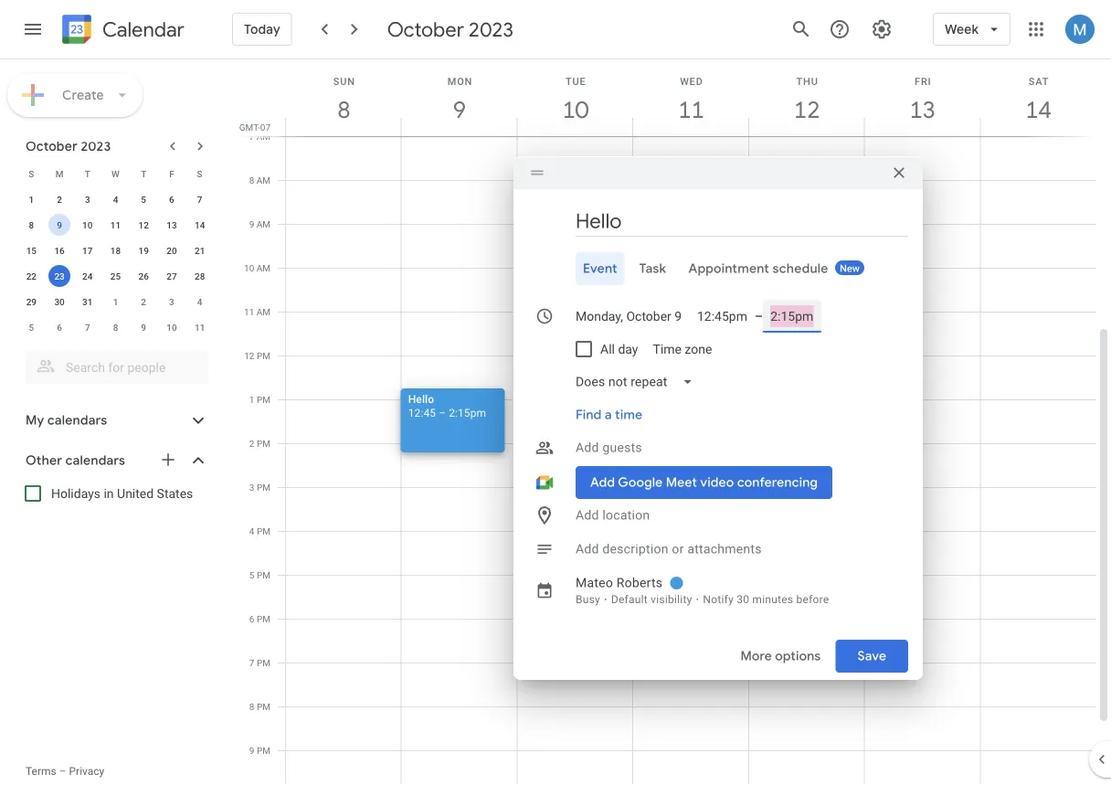 Task type: describe. For each thing, give the bounding box(es) containing it.
november 8 element
[[105, 316, 127, 338]]

row containing 15
[[17, 238, 214, 263]]

appointment schedule
[[689, 261, 829, 277]]

attachments
[[688, 542, 762, 557]]

1 for 1 pm
[[249, 394, 255, 405]]

2 for november 2 element
[[141, 296, 146, 307]]

7 for 7 am
[[249, 131, 254, 142]]

1 horizontal spatial 6
[[169, 194, 174, 205]]

15 element
[[20, 240, 42, 261]]

11 am
[[244, 306, 271, 317]]

calendars for other calendars
[[66, 453, 125, 469]]

row containing 5
[[17, 315, 214, 340]]

15
[[26, 245, 37, 256]]

calendar heading
[[99, 17, 185, 43]]

before
[[797, 593, 830, 606]]

10 link
[[555, 89, 597, 131]]

Add title text field
[[576, 208, 909, 235]]

other calendars
[[26, 453, 125, 469]]

18 element
[[105, 240, 127, 261]]

3 for 3 pm
[[249, 482, 255, 493]]

november 9 element
[[133, 316, 155, 338]]

21 element
[[189, 240, 211, 261]]

pm for 5 pm
[[257, 570, 271, 581]]

default
[[612, 593, 648, 606]]

thu
[[797, 75, 819, 87]]

november 4 element
[[189, 291, 211, 313]]

tue
[[566, 75, 586, 87]]

november 3 element
[[161, 291, 183, 313]]

all day
[[601, 342, 639, 357]]

10 for november 10 element
[[167, 322, 177, 333]]

2 pm
[[249, 438, 271, 449]]

states
[[157, 486, 193, 501]]

12 link
[[786, 89, 829, 131]]

17 element
[[77, 240, 99, 261]]

pm for 2 pm
[[257, 438, 271, 449]]

day
[[618, 342, 639, 357]]

1 t from the left
[[85, 168, 90, 179]]

13 element
[[161, 214, 183, 236]]

5 for november 5 element
[[29, 322, 34, 333]]

1 horizontal spatial october
[[387, 16, 464, 42]]

20 element
[[161, 240, 183, 261]]

24 element
[[77, 265, 99, 287]]

26
[[139, 271, 149, 282]]

roberts
[[617, 576, 663, 591]]

31 element
[[77, 291, 99, 313]]

07
[[260, 122, 271, 133]]

wed
[[680, 75, 704, 87]]

17
[[82, 245, 93, 256]]

8 up 15 element on the top left of page
[[29, 219, 34, 230]]

row containing 29
[[17, 289, 214, 315]]

gmt-07
[[239, 122, 271, 133]]

week
[[945, 21, 979, 37]]

10 for 10 am
[[244, 262, 254, 273]]

22 element
[[20, 265, 42, 287]]

visibility
[[651, 593, 693, 606]]

22
[[26, 271, 37, 282]]

Search for people text field
[[37, 351, 197, 384]]

fri 13
[[909, 75, 935, 125]]

find a time
[[576, 407, 643, 423]]

5 for 5 pm
[[249, 570, 255, 581]]

notify 30 minutes before
[[704, 593, 830, 606]]

8 pm
[[249, 701, 271, 712]]

10 inside column header
[[562, 95, 588, 125]]

united
[[117, 486, 154, 501]]

13 link
[[902, 89, 944, 131]]

28
[[195, 271, 205, 282]]

End time text field
[[771, 305, 815, 327]]

pm for 9 pm
[[257, 745, 271, 756]]

create button
[[7, 73, 143, 117]]

november 2 element
[[133, 291, 155, 313]]

7 pm
[[249, 657, 271, 668]]

find a time button
[[569, 399, 650, 432]]

2 horizontal spatial –
[[755, 309, 764, 324]]

terms – privacy
[[26, 765, 104, 778]]

november 1 element
[[105, 291, 127, 313]]

guests
[[603, 440, 643, 455]]

w
[[112, 168, 120, 179]]

3 pm
[[249, 482, 271, 493]]

12 inside 12 column header
[[793, 95, 819, 125]]

11 link
[[671, 89, 713, 131]]

row containing s
[[17, 161, 214, 187]]

12 pm
[[244, 350, 271, 361]]

november 6 element
[[49, 316, 70, 338]]

7 for 7 pm
[[249, 657, 255, 668]]

add guests button
[[569, 432, 909, 464]]

to element
[[755, 309, 764, 324]]

time
[[653, 342, 682, 357]]

24
[[82, 271, 93, 282]]

terms
[[26, 765, 56, 778]]

9 inside 9 cell
[[57, 219, 62, 230]]

8 for 8 am
[[249, 175, 254, 186]]

sat 14
[[1025, 75, 1051, 125]]

my calendars
[[26, 412, 107, 429]]

14 element
[[189, 214, 211, 236]]

wed 11
[[677, 75, 704, 125]]

9 column header
[[401, 59, 518, 136]]

9 for 9 am
[[249, 219, 254, 229]]

27 element
[[161, 265, 183, 287]]

notify
[[704, 593, 734, 606]]

november 7 element
[[77, 316, 99, 338]]

13 inside 13 "column header"
[[909, 95, 935, 125]]

2 t from the left
[[141, 168, 147, 179]]

1 pm
[[249, 394, 271, 405]]

14 column header
[[980, 59, 1097, 136]]

or
[[672, 542, 684, 557]]

pm for 7 pm
[[257, 657, 271, 668]]

other
[[26, 453, 62, 469]]

4 for 4 pm
[[249, 526, 255, 537]]

row containing 8
[[17, 212, 214, 238]]

30 inside row group
[[54, 296, 65, 307]]

1 vertical spatial 30
[[737, 593, 750, 606]]

time zone
[[653, 342, 713, 357]]

hello 12:45 – 2:15pm
[[408, 393, 487, 419]]

13 inside 13 element
[[167, 219, 177, 230]]

task button
[[632, 252, 674, 285]]

in
[[104, 486, 114, 501]]

new element
[[836, 261, 865, 275]]

sat
[[1029, 75, 1050, 87]]

10 column header
[[517, 59, 634, 136]]

pm for 1 pm
[[257, 394, 271, 405]]

5 pm
[[249, 570, 271, 581]]

grid containing 8
[[234, 59, 1112, 785]]

today button
[[232, 7, 292, 51]]

busy
[[576, 593, 601, 606]]

Start time text field
[[698, 305, 748, 327]]

october 2023 grid
[[17, 161, 214, 340]]

0 horizontal spatial october 2023
[[26, 138, 111, 155]]

9 am
[[249, 219, 271, 229]]

23
[[54, 271, 65, 282]]

time
[[615, 407, 643, 423]]

23 cell
[[45, 263, 74, 289]]

9 cell
[[45, 212, 74, 238]]

add for add location
[[576, 508, 600, 523]]

schedule
[[773, 261, 829, 277]]

11 for 11 am
[[244, 306, 254, 317]]

holidays in united states
[[51, 486, 193, 501]]

19
[[139, 245, 149, 256]]

4 pm
[[249, 526, 271, 537]]

9 pm
[[249, 745, 271, 756]]

row containing 22
[[17, 263, 214, 289]]



Task type: locate. For each thing, give the bounding box(es) containing it.
8 down the sun
[[336, 95, 349, 125]]

1 inside "element"
[[113, 296, 118, 307]]

sun
[[333, 75, 355, 87]]

10
[[562, 95, 588, 125], [82, 219, 93, 230], [244, 262, 254, 273], [167, 322, 177, 333]]

0 horizontal spatial 6
[[57, 322, 62, 333]]

pm down 3 pm
[[257, 526, 271, 537]]

2 vertical spatial 4
[[249, 526, 255, 537]]

16
[[54, 245, 65, 256]]

holidays
[[51, 486, 101, 501]]

4 up november 11 element
[[197, 296, 203, 307]]

m
[[55, 168, 63, 179]]

1 vertical spatial 4
[[197, 296, 203, 307]]

10 down tue
[[562, 95, 588, 125]]

november 11 element
[[189, 316, 211, 338]]

9 inside mon 9
[[452, 95, 465, 125]]

9 for 9 pm
[[249, 745, 255, 756]]

0 horizontal spatial t
[[85, 168, 90, 179]]

6 down 30 element
[[57, 322, 62, 333]]

other calendars button
[[4, 446, 227, 475]]

am for 10 am
[[257, 262, 271, 273]]

2023
[[469, 16, 514, 42], [81, 138, 111, 155]]

11 down wed
[[677, 95, 704, 125]]

8 inside sun 8
[[336, 95, 349, 125]]

13 column header
[[865, 59, 981, 136]]

am for 8 am
[[257, 175, 271, 186]]

5 pm from the top
[[257, 526, 271, 537]]

t
[[85, 168, 90, 179], [141, 168, 147, 179]]

add description or attachments
[[576, 542, 762, 557]]

0 horizontal spatial 4
[[113, 194, 118, 205]]

pm up 4 pm
[[257, 482, 271, 493]]

2 horizontal spatial 12
[[793, 95, 819, 125]]

11 for 11 element
[[110, 219, 121, 230]]

am
[[257, 131, 271, 142], [257, 175, 271, 186], [257, 219, 271, 229], [257, 262, 271, 273], [257, 306, 271, 317]]

12 for 12 element
[[139, 219, 149, 230]]

25
[[110, 271, 121, 282]]

1 vertical spatial october
[[26, 138, 78, 155]]

7 down 6 pm at left
[[249, 657, 255, 668]]

1 horizontal spatial t
[[141, 168, 147, 179]]

1 horizontal spatial 13
[[909, 95, 935, 125]]

0 horizontal spatial 5
[[29, 322, 34, 333]]

add up mateo at right bottom
[[576, 542, 600, 557]]

1 vertical spatial 2023
[[81, 138, 111, 155]]

november 5 element
[[20, 316, 42, 338]]

2 am from the top
[[257, 175, 271, 186]]

row down november 1 "element"
[[17, 315, 214, 340]]

31
[[82, 296, 93, 307]]

pm up 2 pm
[[257, 394, 271, 405]]

8 am
[[249, 175, 271, 186]]

6 pm
[[249, 614, 271, 624]]

1 horizontal spatial 12
[[244, 350, 255, 361]]

19 element
[[133, 240, 155, 261]]

10 element
[[77, 214, 99, 236]]

0 horizontal spatial 2023
[[81, 138, 111, 155]]

add inside dropdown button
[[576, 440, 600, 455]]

row up 18 element
[[17, 212, 214, 238]]

12 down thu
[[793, 95, 819, 125]]

october
[[387, 16, 464, 42], [26, 138, 78, 155]]

pm for 3 pm
[[257, 482, 271, 493]]

2 down 26 element
[[141, 296, 146, 307]]

all
[[601, 342, 615, 357]]

1 vertical spatial 3
[[169, 296, 174, 307]]

calendars up in
[[66, 453, 125, 469]]

10 pm from the top
[[257, 745, 271, 756]]

calendar
[[102, 17, 185, 43]]

0 vertical spatial –
[[755, 309, 764, 324]]

16 element
[[49, 240, 70, 261]]

13 up the 20
[[167, 219, 177, 230]]

30 down 23 at the top of the page
[[54, 296, 65, 307]]

3 add from the top
[[576, 542, 600, 557]]

1 s from the left
[[29, 168, 34, 179]]

12 down 11 am
[[244, 350, 255, 361]]

8 pm from the top
[[257, 657, 271, 668]]

create
[[62, 87, 104, 103]]

9 up 16 element at the top
[[57, 219, 62, 230]]

2 vertical spatial 3
[[249, 482, 255, 493]]

6 for 6 pm
[[249, 614, 255, 624]]

11 for november 11 element
[[195, 322, 205, 333]]

minutes
[[753, 593, 794, 606]]

1 horizontal spatial 3
[[169, 296, 174, 307]]

privacy
[[69, 765, 104, 778]]

add other calendars image
[[159, 451, 177, 469]]

14 inside row group
[[195, 219, 205, 230]]

28 element
[[189, 265, 211, 287]]

pm down 8 pm
[[257, 745, 271, 756]]

pm for 4 pm
[[257, 526, 271, 537]]

11 inside wed 11
[[677, 95, 704, 125]]

2 for 2 pm
[[249, 438, 255, 449]]

2 horizontal spatial 1
[[249, 394, 255, 405]]

5 down 29 element
[[29, 322, 34, 333]]

8 link
[[323, 89, 365, 131]]

2 pm from the top
[[257, 394, 271, 405]]

0 vertical spatial add
[[576, 440, 600, 455]]

row group
[[17, 187, 214, 340]]

1 down 25 element
[[113, 296, 118, 307]]

12 up "19"
[[139, 219, 149, 230]]

0 vertical spatial 30
[[54, 296, 65, 307]]

october up mon
[[387, 16, 464, 42]]

1 vertical spatial –
[[439, 406, 446, 419]]

2 horizontal spatial 4
[[249, 526, 255, 537]]

event
[[583, 261, 618, 277]]

1 vertical spatial october 2023
[[26, 138, 111, 155]]

1 for november 1 "element"
[[113, 296, 118, 307]]

8 down november 1 "element"
[[113, 322, 118, 333]]

4 up 11 element
[[113, 194, 118, 205]]

6 up 7 pm
[[249, 614, 255, 624]]

4 am from the top
[[257, 262, 271, 273]]

6 pm from the top
[[257, 570, 271, 581]]

row group containing 1
[[17, 187, 214, 340]]

3 up 10 element
[[85, 194, 90, 205]]

1 vertical spatial calendars
[[66, 453, 125, 469]]

2 vertical spatial –
[[59, 765, 66, 778]]

pm down 4 pm
[[257, 570, 271, 581]]

23, today element
[[49, 265, 70, 287]]

location
[[603, 508, 650, 523]]

0 vertical spatial calendars
[[47, 412, 107, 429]]

7 down 31 element at the top of page
[[85, 322, 90, 333]]

1 vertical spatial 14
[[195, 219, 205, 230]]

mon
[[448, 75, 473, 87]]

thu 12
[[793, 75, 819, 125]]

today
[[244, 21, 280, 37]]

12 for 12 pm
[[244, 350, 255, 361]]

9 down november 2 element
[[141, 322, 146, 333]]

5 down 4 pm
[[249, 570, 255, 581]]

30 element
[[49, 291, 70, 313]]

1 vertical spatial 12
[[139, 219, 149, 230]]

13 down fri
[[909, 95, 935, 125]]

tab list containing event
[[528, 252, 909, 285]]

8 for 8 pm
[[249, 701, 255, 712]]

my calendars button
[[4, 406, 227, 435]]

14
[[1025, 95, 1051, 125], [195, 219, 205, 230]]

0 horizontal spatial 13
[[167, 219, 177, 230]]

0 horizontal spatial 1
[[29, 194, 34, 205]]

pm up 3 pm
[[257, 438, 271, 449]]

1 vertical spatial 1
[[113, 296, 118, 307]]

add for add guests
[[576, 440, 600, 455]]

0 vertical spatial october
[[387, 16, 464, 42]]

0 horizontal spatial s
[[29, 168, 34, 179]]

11 element
[[105, 214, 127, 236]]

october 2023 up m
[[26, 138, 111, 155]]

10 up 17
[[82, 219, 93, 230]]

t left the 'f'
[[141, 168, 147, 179]]

0 vertical spatial 3
[[85, 194, 90, 205]]

14 inside column header
[[1025, 95, 1051, 125]]

grid
[[234, 59, 1112, 785]]

calendar element
[[59, 11, 185, 51]]

29 element
[[20, 291, 42, 313]]

2 down m
[[57, 194, 62, 205]]

1
[[29, 194, 34, 205], [113, 296, 118, 307], [249, 394, 255, 405]]

settings menu image
[[871, 18, 893, 40]]

0 vertical spatial 13
[[909, 95, 935, 125]]

november 10 element
[[161, 316, 183, 338]]

2 up 3 pm
[[249, 438, 255, 449]]

default visibility
[[612, 593, 693, 606]]

12 element
[[133, 214, 155, 236]]

3 pm from the top
[[257, 438, 271, 449]]

None field
[[569, 366, 708, 399]]

– left end time text field
[[755, 309, 764, 324]]

6 inside grid
[[249, 614, 255, 624]]

add left location
[[576, 508, 600, 523]]

zone
[[685, 342, 713, 357]]

row down w
[[17, 187, 214, 212]]

f
[[169, 168, 174, 179]]

9 down mon
[[452, 95, 465, 125]]

my
[[26, 412, 44, 429]]

2:15pm
[[449, 406, 487, 419]]

task
[[640, 261, 667, 277]]

0 vertical spatial 2023
[[469, 16, 514, 42]]

4 pm from the top
[[257, 482, 271, 493]]

s right the 'f'
[[197, 168, 203, 179]]

14 down sat
[[1025, 95, 1051, 125]]

5 up 12 element
[[141, 194, 146, 205]]

1 horizontal spatial 4
[[197, 296, 203, 307]]

october 2023
[[387, 16, 514, 42], [26, 138, 111, 155]]

3 down 27 element
[[169, 296, 174, 307]]

10 am
[[244, 262, 271, 273]]

calendars for my calendars
[[47, 412, 107, 429]]

8 up "9 am"
[[249, 175, 254, 186]]

row up 11 element
[[17, 161, 214, 187]]

–
[[755, 309, 764, 324], [439, 406, 446, 419], [59, 765, 66, 778]]

1 horizontal spatial 14
[[1025, 95, 1051, 125]]

fri
[[915, 75, 932, 87]]

0 vertical spatial 2
[[57, 194, 62, 205]]

2 row from the top
[[17, 187, 214, 212]]

am for 7 am
[[257, 131, 271, 142]]

tue 10
[[562, 75, 588, 125]]

pm for 6 pm
[[257, 614, 271, 624]]

am for 9 am
[[257, 219, 271, 229]]

s left m
[[29, 168, 34, 179]]

2 vertical spatial 2
[[249, 438, 255, 449]]

am up the 8 am
[[257, 131, 271, 142]]

calendars up other calendars
[[47, 412, 107, 429]]

25 element
[[105, 265, 127, 287]]

1 up 15 element on the top left of page
[[29, 194, 34, 205]]

5 inside november 5 element
[[29, 322, 34, 333]]

add
[[576, 440, 600, 455], [576, 508, 600, 523], [576, 542, 600, 557]]

1 horizontal spatial 5
[[141, 194, 146, 205]]

6 up 13 element
[[169, 194, 174, 205]]

Start date text field
[[576, 305, 683, 327]]

t left w
[[85, 168, 90, 179]]

add for add description or attachments
[[576, 542, 600, 557]]

4 up '5 pm'
[[249, 526, 255, 537]]

9 down 8 pm
[[249, 745, 255, 756]]

0 horizontal spatial 12
[[139, 219, 149, 230]]

4 for november 4 element
[[197, 296, 203, 307]]

hello
[[408, 393, 434, 406]]

0 vertical spatial 5
[[141, 194, 146, 205]]

20
[[167, 245, 177, 256]]

3 row from the top
[[17, 212, 214, 238]]

11 down "10 am" at the top of page
[[244, 306, 254, 317]]

10 up 11 am
[[244, 262, 254, 273]]

0 horizontal spatial 3
[[85, 194, 90, 205]]

12 column header
[[749, 59, 865, 136]]

0 vertical spatial 4
[[113, 194, 118, 205]]

2 s from the left
[[197, 168, 203, 179]]

6 row from the top
[[17, 289, 214, 315]]

9
[[452, 95, 465, 125], [249, 219, 254, 229], [57, 219, 62, 230], [141, 322, 146, 333], [249, 745, 255, 756]]

11
[[677, 95, 704, 125], [110, 219, 121, 230], [244, 306, 254, 317], [195, 322, 205, 333]]

– right 12:45
[[439, 406, 446, 419]]

27
[[167, 271, 177, 282]]

9 up "10 am" at the top of page
[[249, 219, 254, 229]]

main drawer image
[[22, 18, 44, 40]]

8 down 7 pm
[[249, 701, 255, 712]]

1 vertical spatial 6
[[57, 322, 62, 333]]

5 row from the top
[[17, 263, 214, 289]]

0 vertical spatial 1
[[29, 194, 34, 205]]

pm for 12 pm
[[257, 350, 271, 361]]

7 am
[[249, 131, 271, 142]]

week button
[[934, 7, 1011, 51]]

2023 down 'create'
[[81, 138, 111, 155]]

8 column header
[[285, 59, 402, 136]]

1 vertical spatial 2
[[141, 296, 146, 307]]

1 row from the top
[[17, 161, 214, 187]]

mon 9
[[448, 75, 473, 125]]

0 horizontal spatial october
[[26, 138, 78, 155]]

8
[[336, 95, 349, 125], [249, 175, 254, 186], [29, 219, 34, 230], [113, 322, 118, 333], [249, 701, 255, 712]]

2 vertical spatial add
[[576, 542, 600, 557]]

2
[[57, 194, 62, 205], [141, 296, 146, 307], [249, 438, 255, 449]]

1 vertical spatial add
[[576, 508, 600, 523]]

row down 25 element
[[17, 289, 214, 315]]

pm
[[257, 350, 271, 361], [257, 394, 271, 405], [257, 438, 271, 449], [257, 482, 271, 493], [257, 526, 271, 537], [257, 570, 271, 581], [257, 614, 271, 624], [257, 657, 271, 668], [257, 701, 271, 712], [257, 745, 271, 756]]

7 up 14 element
[[197, 194, 203, 205]]

10 for 10 element
[[82, 219, 93, 230]]

12:45
[[408, 406, 436, 419]]

4 row from the top
[[17, 238, 214, 263]]

gmt-
[[239, 122, 260, 133]]

2 vertical spatial 12
[[244, 350, 255, 361]]

row containing 1
[[17, 187, 214, 212]]

2 horizontal spatial 5
[[249, 570, 255, 581]]

3 am from the top
[[257, 219, 271, 229]]

1 add from the top
[[576, 440, 600, 455]]

tab list
[[528, 252, 909, 285]]

2 add from the top
[[576, 508, 600, 523]]

am for 11 am
[[257, 306, 271, 317]]

2023 up mon
[[469, 16, 514, 42]]

0 vertical spatial 12
[[793, 95, 819, 125]]

9 for november 9 element
[[141, 322, 146, 333]]

8 for november 8 element
[[113, 322, 118, 333]]

0 horizontal spatial 2
[[57, 194, 62, 205]]

9 link
[[439, 89, 481, 131]]

5
[[141, 194, 146, 205], [29, 322, 34, 333], [249, 570, 255, 581]]

1 horizontal spatial october 2023
[[387, 16, 514, 42]]

pm down 7 pm
[[257, 701, 271, 712]]

11 column header
[[633, 59, 750, 136]]

2 vertical spatial 5
[[249, 570, 255, 581]]

am up 12 pm
[[257, 306, 271, 317]]

0 vertical spatial 14
[[1025, 95, 1051, 125]]

am up "9 am"
[[257, 175, 271, 186]]

0 vertical spatial october 2023
[[387, 16, 514, 42]]

26 element
[[133, 265, 155, 287]]

3 for november 3 element
[[169, 296, 174, 307]]

pm up 7 pm
[[257, 614, 271, 624]]

pm up 1 pm
[[257, 350, 271, 361]]

2 horizontal spatial 2
[[249, 438, 255, 449]]

18
[[110, 245, 121, 256]]

3 up 4 pm
[[249, 482, 255, 493]]

2 horizontal spatial 6
[[249, 614, 255, 624]]

6 for november 6 element
[[57, 322, 62, 333]]

9 pm from the top
[[257, 701, 271, 712]]

1 vertical spatial 5
[[29, 322, 34, 333]]

5 am from the top
[[257, 306, 271, 317]]

11 down november 4 element
[[195, 322, 205, 333]]

privacy link
[[69, 765, 104, 778]]

11 up 18
[[110, 219, 121, 230]]

row down 18 element
[[17, 263, 214, 289]]

2 vertical spatial 1
[[249, 394, 255, 405]]

10 down november 3 element
[[167, 322, 177, 333]]

1 vertical spatial 13
[[167, 219, 177, 230]]

october up m
[[26, 138, 78, 155]]

1 am from the top
[[257, 131, 271, 142]]

7 inside november 7 'element'
[[85, 322, 90, 333]]

appointment
[[689, 261, 770, 277]]

1 down 12 pm
[[249, 394, 255, 405]]

row
[[17, 161, 214, 187], [17, 187, 214, 212], [17, 212, 214, 238], [17, 238, 214, 263], [17, 263, 214, 289], [17, 289, 214, 315], [17, 315, 214, 340]]

am down the 8 am
[[257, 219, 271, 229]]

7 left 07
[[249, 131, 254, 142]]

1 horizontal spatial 2023
[[469, 16, 514, 42]]

row up 25 element
[[17, 238, 214, 263]]

am down "9 am"
[[257, 262, 271, 273]]

None search field
[[0, 344, 227, 384]]

7 for november 7 'element'
[[85, 322, 90, 333]]

1 pm from the top
[[257, 350, 271, 361]]

add location
[[576, 508, 650, 523]]

2 horizontal spatial 3
[[249, 482, 255, 493]]

pm for 8 pm
[[257, 701, 271, 712]]

14 up 21
[[195, 219, 205, 230]]

12 inside 12 element
[[139, 219, 149, 230]]

9 inside november 9 element
[[141, 322, 146, 333]]

0 vertical spatial 6
[[169, 194, 174, 205]]

1 horizontal spatial s
[[197, 168, 203, 179]]

description
[[603, 542, 669, 557]]

– right terms 'link'
[[59, 765, 66, 778]]

0 horizontal spatial 14
[[195, 219, 205, 230]]

a
[[605, 407, 612, 423]]

12
[[793, 95, 819, 125], [139, 219, 149, 230], [244, 350, 255, 361]]

7 pm from the top
[[257, 614, 271, 624]]

1 horizontal spatial –
[[439, 406, 446, 419]]

october 2023 up mon
[[387, 16, 514, 42]]

event button
[[576, 252, 625, 285]]

add guests
[[576, 440, 643, 455]]

add down find
[[576, 440, 600, 455]]

30 right notify
[[737, 593, 750, 606]]

1 horizontal spatial 30
[[737, 593, 750, 606]]

mateo roberts
[[576, 576, 663, 591]]

1 horizontal spatial 2
[[141, 296, 146, 307]]

pm down 6 pm at left
[[257, 657, 271, 668]]

0 horizontal spatial –
[[59, 765, 66, 778]]

terms link
[[26, 765, 56, 778]]

– inside hello 12:45 – 2:15pm
[[439, 406, 446, 419]]

2 vertical spatial 6
[[249, 614, 255, 624]]

29
[[26, 296, 37, 307]]

0 horizontal spatial 30
[[54, 296, 65, 307]]

1 horizontal spatial 1
[[113, 296, 118, 307]]

sun 8
[[333, 75, 355, 125]]

7 row from the top
[[17, 315, 214, 340]]



Task type: vqa. For each thing, say whether or not it's contained in the screenshot.


